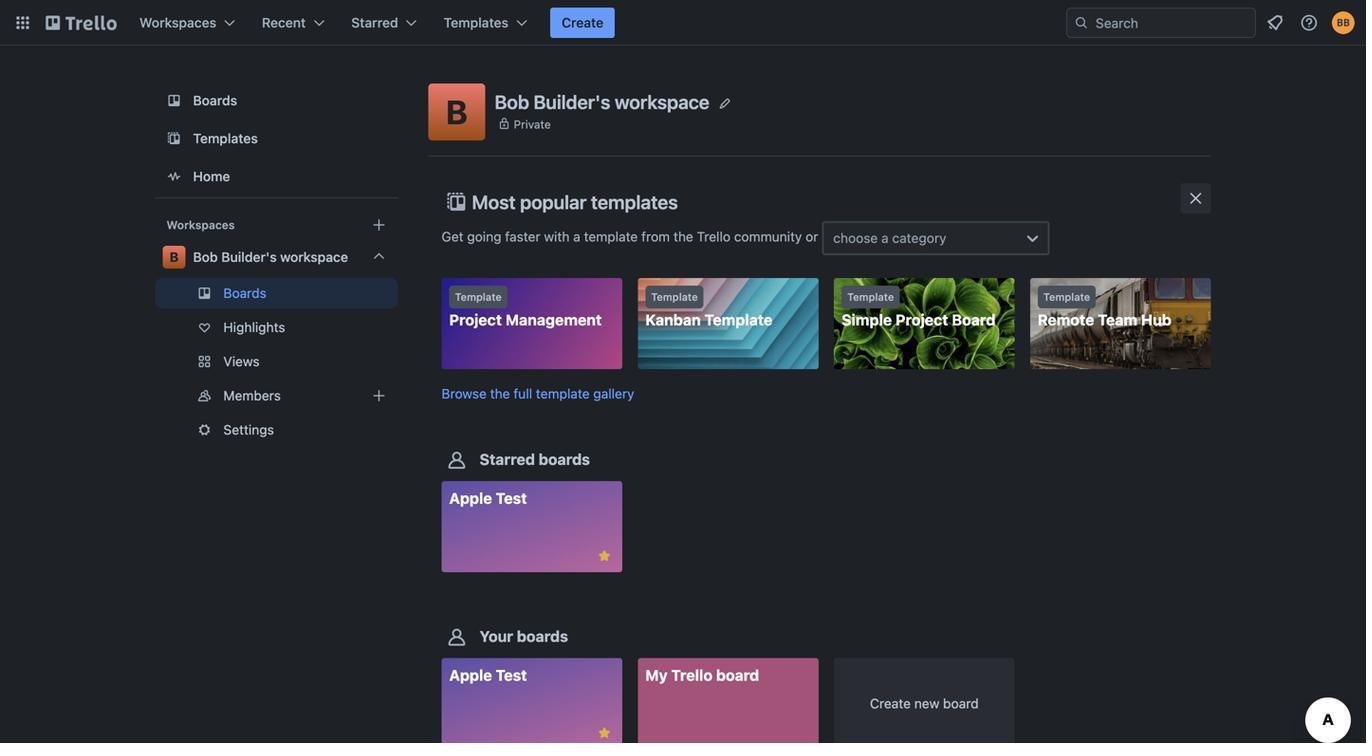 Task type: describe. For each thing, give the bounding box(es) containing it.
1 horizontal spatial a
[[882, 230, 889, 246]]

primary element
[[0, 0, 1367, 46]]

views
[[224, 354, 260, 369]]

board image
[[163, 89, 186, 112]]

0 horizontal spatial a
[[573, 229, 581, 245]]

get
[[442, 229, 464, 245]]

gallery
[[594, 386, 635, 402]]

community
[[734, 229, 802, 245]]

click to unstar this board. it will be removed from your starred list. image
[[596, 725, 613, 742]]

workspaces button
[[128, 8, 247, 38]]

template right kanban
[[705, 311, 773, 329]]

test for click to unstar this board. it will be removed from your starred list. icon
[[496, 666, 527, 684]]

recent button
[[251, 8, 336, 38]]

my trello board
[[646, 666, 760, 684]]

choose a category
[[834, 230, 947, 246]]

0 vertical spatial trello
[[697, 229, 731, 245]]

board for create new board
[[944, 696, 979, 711]]

going
[[467, 229, 502, 245]]

templates link
[[155, 121, 398, 156]]

browse the full template gallery
[[442, 386, 635, 402]]

most
[[472, 191, 516, 213]]

templates inside "templates" link
[[193, 131, 258, 146]]

add image
[[368, 384, 391, 407]]

0 horizontal spatial workspace
[[280, 249, 348, 265]]

simple
[[842, 311, 892, 329]]

starred for starred boards
[[480, 451, 535, 469]]

1 vertical spatial b
[[170, 249, 179, 265]]

most popular templates
[[472, 191, 678, 213]]

1 apple test link from the top
[[442, 481, 623, 573]]

search image
[[1074, 15, 1090, 30]]

1 vertical spatial bob
[[193, 249, 218, 265]]

private
[[514, 117, 551, 131]]

recent
[[262, 15, 306, 30]]

popular
[[520, 191, 587, 213]]

home link
[[155, 159, 398, 194]]

workspaces inside dropdown button
[[140, 15, 216, 30]]

template for kanban
[[651, 291, 698, 303]]

home
[[193, 168, 230, 184]]

b button
[[429, 84, 485, 140]]

back to home image
[[46, 8, 117, 38]]

template for project
[[455, 291, 502, 303]]

board
[[952, 311, 996, 329]]

templates inside templates popup button
[[444, 15, 509, 30]]

your
[[480, 627, 513, 645]]

team
[[1098, 311, 1138, 329]]

starred for starred
[[351, 15, 398, 30]]

your boards
[[480, 627, 568, 645]]

0 horizontal spatial builder's
[[221, 249, 277, 265]]

b inside button
[[446, 92, 468, 131]]

board for my trello board
[[716, 666, 760, 684]]

template simple project board
[[842, 291, 996, 329]]



Task type: locate. For each thing, give the bounding box(es) containing it.
project inside template project management
[[449, 311, 502, 329]]

apple test link down your boards
[[442, 658, 623, 743]]

0 vertical spatial apple test
[[449, 489, 527, 508]]

template for simple
[[848, 291, 894, 303]]

faster
[[505, 229, 541, 245]]

with
[[544, 229, 570, 245]]

2 boards link from the top
[[155, 278, 398, 308]]

board right new
[[944, 696, 979, 711]]

templates button
[[433, 8, 539, 38]]

template
[[455, 291, 502, 303], [651, 291, 698, 303], [848, 291, 894, 303], [1044, 291, 1091, 303], [705, 311, 773, 329]]

builder's up "highlights"
[[221, 249, 277, 265]]

apple test
[[449, 489, 527, 508], [449, 666, 527, 684]]

my trello board link
[[638, 658, 819, 743]]

settings
[[224, 422, 274, 438]]

1 project from the left
[[449, 311, 502, 329]]

workspaces
[[140, 15, 216, 30], [167, 218, 235, 232]]

0 horizontal spatial the
[[490, 386, 510, 402]]

1 apple from the top
[[449, 489, 492, 508]]

template inside template project management
[[455, 291, 502, 303]]

0 vertical spatial workspace
[[615, 90, 710, 113]]

0 notifications image
[[1264, 11, 1287, 34]]

test down starred boards
[[496, 489, 527, 508]]

1 vertical spatial board
[[944, 696, 979, 711]]

a right the with
[[573, 229, 581, 245]]

apple for click to unstar this board. it will be removed from your starred list. icon
[[449, 666, 492, 684]]

0 horizontal spatial bob
[[193, 249, 218, 265]]

1 vertical spatial create
[[870, 696, 911, 711]]

create new board
[[870, 696, 979, 711]]

home image
[[163, 165, 186, 188]]

starred down the full
[[480, 451, 535, 469]]

0 horizontal spatial create
[[562, 15, 604, 30]]

templates
[[444, 15, 509, 30], [193, 131, 258, 146]]

template up remote
[[1044, 291, 1091, 303]]

a
[[573, 229, 581, 245], [882, 230, 889, 246]]

members
[[224, 388, 281, 403]]

create inside "button"
[[562, 15, 604, 30]]

template kanban template
[[646, 291, 773, 329]]

b
[[446, 92, 468, 131], [170, 249, 179, 265]]

template inside template remote team hub
[[1044, 291, 1091, 303]]

template down the templates
[[584, 229, 638, 245]]

workspace
[[615, 90, 710, 113], [280, 249, 348, 265]]

kanban
[[646, 311, 701, 329]]

boards down browse the full template gallery
[[539, 451, 590, 469]]

open information menu image
[[1300, 13, 1319, 32]]

my
[[646, 666, 668, 684]]

apple test for click to unstar this board. it will be removed from your starred list. image
[[449, 489, 527, 508]]

0 vertical spatial boards link
[[155, 84, 398, 118]]

apple test link down starred boards
[[442, 481, 623, 573]]

create
[[562, 15, 604, 30], [870, 696, 911, 711]]

1 horizontal spatial bob builder's workspace
[[495, 90, 710, 113]]

a right choose in the top right of the page
[[882, 230, 889, 246]]

template up kanban
[[651, 291, 698, 303]]

boards link
[[155, 84, 398, 118], [155, 278, 398, 308]]

apple
[[449, 489, 492, 508], [449, 666, 492, 684]]

1 horizontal spatial b
[[446, 92, 468, 131]]

starred right recent dropdown button
[[351, 15, 398, 30]]

highlights link
[[155, 312, 398, 343]]

views link
[[155, 346, 398, 377]]

0 vertical spatial boards
[[539, 451, 590, 469]]

0 vertical spatial create
[[562, 15, 604, 30]]

apple test down your
[[449, 666, 527, 684]]

get going faster with a template from the trello community or
[[442, 229, 822, 245]]

bob
[[495, 90, 530, 113], [193, 249, 218, 265]]

1 horizontal spatial create
[[870, 696, 911, 711]]

remote
[[1038, 311, 1095, 329]]

the right from
[[674, 229, 694, 245]]

template remote team hub
[[1038, 291, 1172, 329]]

project up 'browse'
[[449, 311, 502, 329]]

1 vertical spatial test
[[496, 666, 527, 684]]

new
[[915, 696, 940, 711]]

project inside template simple project board
[[896, 311, 949, 329]]

or
[[806, 229, 819, 245]]

templates
[[591, 191, 678, 213]]

0 vertical spatial builder's
[[534, 90, 611, 113]]

1 boards link from the top
[[155, 84, 398, 118]]

1 horizontal spatial builder's
[[534, 90, 611, 113]]

boards right your
[[517, 627, 568, 645]]

Search field
[[1090, 9, 1256, 37]]

templates up home
[[193, 131, 258, 146]]

full
[[514, 386, 533, 402]]

bob up private
[[495, 90, 530, 113]]

template down "going"
[[455, 291, 502, 303]]

board right the my
[[716, 666, 760, 684]]

board inside 'my trello board' link
[[716, 666, 760, 684]]

0 vertical spatial boards
[[193, 93, 237, 108]]

1 vertical spatial starred
[[480, 451, 535, 469]]

0 vertical spatial bob
[[495, 90, 530, 113]]

apple for click to unstar this board. it will be removed from your starred list. image
[[449, 489, 492, 508]]

1 apple test from the top
[[449, 489, 527, 508]]

starred inside dropdown button
[[351, 15, 398, 30]]

0 vertical spatial template
[[584, 229, 638, 245]]

hub
[[1142, 311, 1172, 329]]

0 vertical spatial bob builder's workspace
[[495, 90, 710, 113]]

2 apple test link from the top
[[442, 658, 623, 743]]

2 apple test from the top
[[449, 666, 527, 684]]

template inside template simple project board
[[848, 291, 894, 303]]

0 horizontal spatial board
[[716, 666, 760, 684]]

create a workspace image
[[368, 214, 391, 236]]

1 horizontal spatial the
[[674, 229, 694, 245]]

b left private
[[446, 92, 468, 131]]

starred boards
[[480, 451, 590, 469]]

1 horizontal spatial project
[[896, 311, 949, 329]]

1 horizontal spatial starred
[[480, 451, 535, 469]]

create button
[[551, 8, 615, 38]]

0 vertical spatial workspaces
[[140, 15, 216, 30]]

trello
[[697, 229, 731, 245], [672, 666, 713, 684]]

1 horizontal spatial templates
[[444, 15, 509, 30]]

0 horizontal spatial b
[[170, 249, 179, 265]]

1 horizontal spatial bob
[[495, 90, 530, 113]]

starred button
[[340, 8, 429, 38]]

workspace down primary element at the top of page
[[615, 90, 710, 113]]

1 vertical spatial workspace
[[280, 249, 348, 265]]

1 vertical spatial templates
[[193, 131, 258, 146]]

bob builder's workspace
[[495, 90, 710, 113], [193, 249, 348, 265]]

choose
[[834, 230, 878, 246]]

1 vertical spatial the
[[490, 386, 510, 402]]

1 vertical spatial boards
[[517, 627, 568, 645]]

0 horizontal spatial bob builder's workspace
[[193, 249, 348, 265]]

management
[[506, 311, 602, 329]]

workspaces down home
[[167, 218, 235, 232]]

1 vertical spatial trello
[[672, 666, 713, 684]]

workspace up highlights link
[[280, 249, 348, 265]]

2 apple from the top
[[449, 666, 492, 684]]

0 vertical spatial test
[[496, 489, 527, 508]]

apple test down starred boards
[[449, 489, 527, 508]]

workspaces up "board" "icon"
[[140, 15, 216, 30]]

trello left community
[[697, 229, 731, 245]]

1 vertical spatial boards link
[[155, 278, 398, 308]]

0 horizontal spatial starred
[[351, 15, 398, 30]]

bob builder's workspace up highlights link
[[193, 249, 348, 265]]

click to unstar this board. it will be removed from your starred list. image
[[596, 548, 613, 565]]

0 vertical spatial board
[[716, 666, 760, 684]]

1 horizontal spatial workspace
[[615, 90, 710, 113]]

trello right the my
[[672, 666, 713, 684]]

1 test from the top
[[496, 489, 527, 508]]

b down home image
[[170, 249, 179, 265]]

the
[[674, 229, 694, 245], [490, 386, 510, 402]]

bob builder's workspace up private
[[495, 90, 710, 113]]

project
[[449, 311, 502, 329], [896, 311, 949, 329]]

template up simple
[[848, 291, 894, 303]]

template project management
[[449, 291, 602, 329]]

browse
[[442, 386, 487, 402]]

1 horizontal spatial board
[[944, 696, 979, 711]]

0 vertical spatial templates
[[444, 15, 509, 30]]

0 vertical spatial b
[[446, 92, 468, 131]]

template right the full
[[536, 386, 590, 402]]

starred
[[351, 15, 398, 30], [480, 451, 535, 469]]

0 vertical spatial the
[[674, 229, 694, 245]]

1 vertical spatial apple
[[449, 666, 492, 684]]

templates up b button
[[444, 15, 509, 30]]

1 vertical spatial apple test link
[[442, 658, 623, 743]]

apple test link
[[442, 481, 623, 573], [442, 658, 623, 743]]

apple down your
[[449, 666, 492, 684]]

apple down starred boards
[[449, 489, 492, 508]]

create for create
[[562, 15, 604, 30]]

category
[[893, 230, 947, 246]]

template
[[584, 229, 638, 245], [536, 386, 590, 402]]

0 vertical spatial starred
[[351, 15, 398, 30]]

builder's
[[534, 90, 611, 113], [221, 249, 277, 265]]

0 horizontal spatial templates
[[193, 131, 258, 146]]

board
[[716, 666, 760, 684], [944, 696, 979, 711]]

settings link
[[155, 415, 398, 445]]

the left the full
[[490, 386, 510, 402]]

test
[[496, 489, 527, 508], [496, 666, 527, 684]]

template board image
[[163, 127, 186, 150]]

boards right "board" "icon"
[[193, 93, 237, 108]]

boards for your boards
[[517, 627, 568, 645]]

apple test for click to unstar this board. it will be removed from your starred list. icon
[[449, 666, 527, 684]]

test down your boards
[[496, 666, 527, 684]]

members link
[[155, 381, 398, 411]]

test for click to unstar this board. it will be removed from your starred list. image
[[496, 489, 527, 508]]

1 vertical spatial workspaces
[[167, 218, 235, 232]]

2 project from the left
[[896, 311, 949, 329]]

0 horizontal spatial project
[[449, 311, 502, 329]]

bob down home
[[193, 249, 218, 265]]

boards link up "templates" link
[[155, 84, 398, 118]]

1 vertical spatial bob builder's workspace
[[193, 249, 348, 265]]

0 vertical spatial apple
[[449, 489, 492, 508]]

bob builder (bobbuilder40) image
[[1333, 11, 1355, 34]]

browse the full template gallery link
[[442, 386, 635, 402]]

boards link up highlights link
[[155, 278, 398, 308]]

boards
[[539, 451, 590, 469], [517, 627, 568, 645]]

1 vertical spatial apple test
[[449, 666, 527, 684]]

0 vertical spatial apple test link
[[442, 481, 623, 573]]

boards up "highlights"
[[224, 285, 267, 301]]

boards
[[193, 93, 237, 108], [224, 285, 267, 301]]

from
[[642, 229, 670, 245]]

create for create new board
[[870, 696, 911, 711]]

project left 'board'
[[896, 311, 949, 329]]

highlights
[[224, 319, 285, 335]]

2 test from the top
[[496, 666, 527, 684]]

1 vertical spatial template
[[536, 386, 590, 402]]

1 vertical spatial builder's
[[221, 249, 277, 265]]

builder's up private
[[534, 90, 611, 113]]

boards for starred boards
[[539, 451, 590, 469]]

template for remote
[[1044, 291, 1091, 303]]

1 vertical spatial boards
[[224, 285, 267, 301]]



Task type: vqa. For each thing, say whether or not it's contained in the screenshot.
Members
yes



